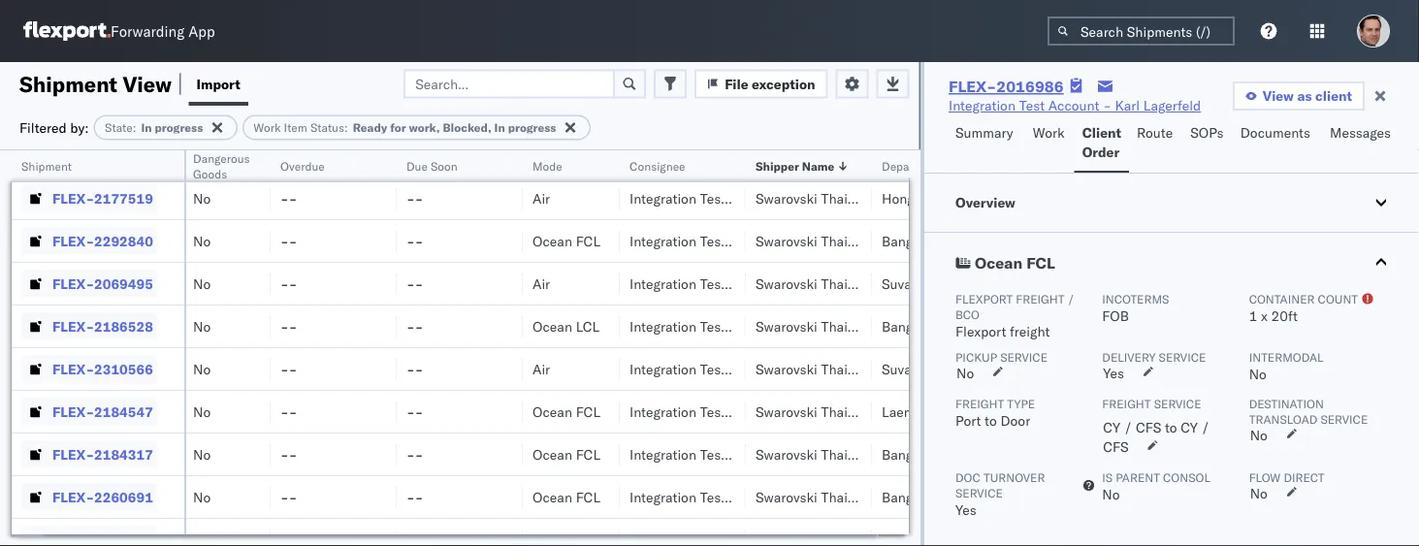 Task type: locate. For each thing, give the bounding box(es) containing it.
bangkok, thailand for flex-2177375
[[882, 147, 996, 164]]

test for flex-2184547
[[878, 403, 904, 420]]

test for flex-2292840
[[878, 232, 904, 249]]

3 swarovski thailand test from the top
[[756, 232, 904, 249]]

soon
[[431, 159, 458, 173]]

flex- down the flex-2186528 button
[[52, 360, 94, 377]]

7 swarovski thailand test from the top
[[756, 403, 904, 420]]

flex- down the flex-2310566 button
[[52, 403, 94, 420]]

service down doc
[[956, 486, 1003, 500]]

ocean
[[533, 147, 572, 164], [533, 232, 572, 249], [975, 253, 1023, 273], [533, 318, 572, 335], [533, 403, 572, 420], [533, 446, 572, 463], [533, 488, 572, 505]]

filtered by:
[[19, 119, 89, 136]]

3 swarovski from the top
[[756, 232, 818, 249]]

2 resize handle column header from the left
[[247, 150, 271, 546]]

flex-2177519 button
[[21, 185, 157, 212]]

1 vertical spatial port
[[956, 412, 981, 429]]

3 air from the top
[[533, 360, 550, 377]]

air down ocean lcl
[[533, 360, 550, 377]]

1 horizontal spatial to
[[1165, 419, 1177, 436]]

bangkok, thailand down overview at right top
[[882, 232, 996, 249]]

name
[[802, 159, 834, 173]]

test for flex-2069495
[[878, 275, 904, 292]]

4 resize handle column header from the left
[[500, 150, 523, 546]]

20ft
[[1271, 308, 1298, 324]]

client
[[1315, 87, 1352, 104]]

work button
[[1025, 115, 1075, 173]]

6 resize handle column header from the left
[[723, 150, 746, 546]]

flex- for 2292840
[[52, 232, 94, 249]]

exception
[[752, 75, 815, 92]]

2 vertical spatial air
[[533, 360, 550, 377]]

bangkok, for flex-2292840
[[882, 232, 939, 249]]

2184317
[[94, 446, 153, 463]]

6 swarovski from the top
[[756, 360, 818, 377]]

1 vertical spatial cfs
[[1103, 438, 1129, 455]]

port right departure
[[938, 159, 960, 173]]

client
[[1082, 124, 1121, 141]]

service down destination
[[1321, 412, 1368, 426]]

swarovski
[[756, 147, 818, 164], [756, 190, 818, 207], [756, 232, 818, 249], [756, 275, 818, 292], [756, 318, 818, 335], [756, 360, 818, 377], [756, 403, 818, 420], [756, 446, 818, 463], [756, 488, 818, 505]]

fcl for flex-2184317
[[576, 446, 600, 463]]

forwarding app
[[111, 22, 215, 40]]

shipment for shipment
[[21, 159, 72, 173]]

bangkok, thailand up doc
[[882, 446, 996, 463]]

container
[[1249, 292, 1315, 306]]

route
[[1137, 124, 1173, 141]]

fcl for flex-2292840
[[576, 232, 600, 249]]

3 bangkok, thailand from the top
[[882, 318, 996, 335]]

test for flex-2177519
[[878, 190, 904, 207]]

resize handle column header for dangerous goods
[[247, 150, 271, 546]]

summary button
[[948, 115, 1025, 173]]

/ down freight service
[[1124, 419, 1132, 436]]

1 horizontal spatial :
[[344, 120, 348, 135]]

/ inside flexport freight / bco flexport freight
[[1068, 292, 1075, 306]]

flexport down the bco
[[956, 323, 1006, 340]]

2 freight from the left
[[1102, 396, 1151, 411]]

test for flex-2310566
[[878, 360, 904, 377]]

ocean fcl
[[533, 147, 600, 164], [533, 232, 600, 249], [975, 253, 1055, 273], [533, 403, 600, 420], [533, 446, 600, 463], [533, 488, 600, 505]]

resize handle column header for shipment
[[161, 150, 184, 546]]

0 horizontal spatial cy
[[1103, 419, 1121, 436]]

swarovski for 2177519
[[756, 190, 818, 207]]

1 horizontal spatial view
[[1263, 87, 1294, 104]]

1 vertical spatial shipment
[[21, 159, 72, 173]]

shipment
[[19, 70, 117, 97], [21, 159, 72, 173]]

0 horizontal spatial /
[[1068, 292, 1075, 306]]

1 horizontal spatial freight
[[1102, 396, 1151, 411]]

1 air from the top
[[533, 190, 550, 207]]

yes down delivery
[[1103, 365, 1124, 382]]

air
[[533, 190, 550, 207], [533, 275, 550, 292], [533, 360, 550, 377]]

cy / cfs to cy / cfs
[[1103, 419, 1210, 455]]

freight service
[[1102, 396, 1202, 411]]

flex-2184547
[[52, 403, 153, 420]]

swarovski thailand test for 2184317
[[756, 446, 904, 463]]

5 bangkok, from the top
[[882, 488, 939, 505]]

progress up 'mode'
[[508, 120, 556, 135]]

--
[[280, 147, 297, 164], [406, 147, 423, 164], [280, 190, 297, 207], [406, 190, 423, 207], [280, 232, 297, 249], [406, 232, 423, 249], [280, 275, 297, 292], [406, 275, 423, 292], [280, 318, 297, 335], [406, 318, 423, 335], [280, 360, 297, 377], [406, 360, 423, 377], [280, 403, 297, 420], [406, 403, 423, 420], [280, 446, 297, 463], [406, 446, 423, 463], [280, 488, 297, 505], [406, 488, 423, 505]]

swarovski thailand test for 2069495
[[756, 275, 904, 292]]

1 horizontal spatial progress
[[508, 120, 556, 135]]

5 swarovski from the top
[[756, 318, 818, 335]]

transload
[[1249, 412, 1318, 426]]

integration test account - karl lagerfeld link
[[949, 96, 1201, 115]]

1 bangkok, thailand from the top
[[882, 147, 996, 164]]

1 freight from the left
[[956, 396, 1004, 411]]

port left door
[[956, 412, 981, 429]]

0 vertical spatial freight
[[1016, 292, 1065, 306]]

progress
[[155, 120, 203, 135], [508, 120, 556, 135]]

flex- down flex-2177519 button
[[52, 232, 94, 249]]

overdue
[[280, 159, 325, 173]]

view as client button
[[1233, 81, 1365, 111]]

sops button
[[1183, 115, 1233, 173]]

swarovski for 2292840
[[756, 232, 818, 249]]

flex- for 2069495
[[52, 275, 94, 292]]

to left door
[[985, 412, 997, 429]]

view left as
[[1263, 87, 1294, 104]]

flex- up integration
[[949, 77, 996, 96]]

summary
[[956, 124, 1013, 141]]

resize handle column header
[[161, 150, 184, 546], [247, 150, 271, 546], [373, 150, 397, 546], [500, 150, 523, 546], [597, 150, 620, 546], [723, 150, 746, 546], [849, 150, 872, 546]]

bangkok, thailand for flex-2292840
[[882, 232, 996, 249]]

4 bangkok, thailand from the top
[[882, 446, 996, 463]]

1 vertical spatial freight
[[1010, 323, 1050, 340]]

flex- for 2310566
[[52, 360, 94, 377]]

1 bangkok, from the top
[[882, 147, 939, 164]]

5 swarovski thailand test from the top
[[756, 318, 904, 335]]

in right state
[[141, 120, 152, 135]]

flex- for 2177375
[[52, 147, 94, 164]]

6 swarovski thailand test from the top
[[756, 360, 904, 377]]

flex-2177519
[[52, 190, 153, 207]]

cy down service
[[1181, 419, 1198, 436]]

3 bangkok, from the top
[[882, 318, 939, 335]]

incoterms fob
[[1102, 292, 1169, 324]]

resize handle column header for consignee
[[723, 150, 746, 546]]

4 bangkok, from the top
[[882, 446, 939, 463]]

0 horizontal spatial :
[[133, 120, 136, 135]]

1 swarovski from the top
[[756, 147, 818, 164]]

/ left incoterms
[[1068, 292, 1075, 306]]

flex- down flex-2069495 button at the left of page
[[52, 318, 94, 335]]

cfs
[[1136, 419, 1161, 436], [1103, 438, 1129, 455]]

progress up the dangerous
[[155, 120, 203, 135]]

ocean for 2184547
[[533, 403, 572, 420]]

port inside freight type port to door
[[956, 412, 981, 429]]

2016986
[[996, 77, 1064, 96]]

2177519
[[94, 190, 153, 207]]

freight inside freight type port to door
[[956, 396, 1004, 411]]

to down service
[[1165, 419, 1177, 436]]

mode
[[533, 159, 562, 173]]

0 horizontal spatial freight
[[956, 396, 1004, 411]]

5 resize handle column header from the left
[[597, 150, 620, 546]]

: left ready
[[344, 120, 348, 135]]

view up state : in progress
[[123, 70, 172, 97]]

0 horizontal spatial to
[[985, 412, 997, 429]]

doc
[[956, 470, 981, 485]]

2 air from the top
[[533, 275, 550, 292]]

: up the 2177375
[[133, 120, 136, 135]]

0 vertical spatial port
[[938, 159, 960, 173]]

work left item
[[253, 120, 281, 135]]

4 swarovski thailand test from the top
[[756, 275, 904, 292]]

fob
[[1102, 308, 1129, 324]]

flex-2177375 button
[[21, 142, 157, 169]]

shipment for shipment view
[[19, 70, 117, 97]]

port inside button
[[938, 159, 960, 173]]

freight for freight type port to door
[[956, 396, 1004, 411]]

1 vertical spatial yes
[[956, 502, 977, 519]]

2177375
[[94, 147, 153, 164]]

ocean fcl for flex-2184317
[[533, 446, 600, 463]]

bangkok, thailand
[[882, 147, 996, 164], [882, 232, 996, 249], [882, 318, 996, 335], [882, 446, 996, 463], [882, 488, 996, 505]]

to inside freight type port to door
[[985, 412, 997, 429]]

1 horizontal spatial in
[[494, 120, 505, 135]]

bangkok,
[[882, 147, 939, 164], [882, 232, 939, 249], [882, 318, 939, 335], [882, 446, 939, 463], [882, 488, 939, 505]]

4 swarovski from the top
[[756, 275, 818, 292]]

freight up door
[[956, 396, 1004, 411]]

flex- down the flex-2184547 button
[[52, 446, 94, 463]]

integration test account - karl lagerfeld
[[949, 97, 1201, 114]]

cy down freight service
[[1103, 419, 1121, 436]]

status
[[310, 120, 344, 135]]

shipment up by:
[[19, 70, 117, 97]]

swarovski for 2184547
[[756, 403, 818, 420]]

shipment down filtered
[[21, 159, 72, 173]]

ocean fcl inside button
[[975, 253, 1055, 273]]

/
[[1068, 292, 1075, 306], [1124, 419, 1132, 436], [1201, 419, 1210, 436]]

swarovski thailand test for 2310566
[[756, 360, 904, 377]]

flex- down "flex-2184317" button
[[52, 488, 94, 505]]

shipment inside button
[[21, 159, 72, 173]]

by:
[[70, 119, 89, 136]]

fcl for flex-2184547
[[576, 403, 600, 420]]

2 bangkok, thailand from the top
[[882, 232, 996, 249]]

departure port button
[[872, 154, 979, 174]]

2186528
[[94, 318, 153, 335]]

count
[[1318, 292, 1358, 306]]

ocean fcl button
[[924, 233, 1419, 291]]

cfs up is
[[1103, 438, 1129, 455]]

1 vertical spatial air
[[533, 275, 550, 292]]

x
[[1261, 308, 1268, 324]]

flex- down flex-2292840 button
[[52, 275, 94, 292]]

8 swarovski thailand test from the top
[[756, 446, 904, 463]]

1 horizontal spatial cfs
[[1136, 419, 1161, 436]]

bangkok, thailand down doc
[[882, 488, 996, 505]]

1 vertical spatial flexport
[[956, 323, 1006, 340]]

ocean for 2260691
[[533, 488, 572, 505]]

flexport up the bco
[[956, 292, 1013, 306]]

dangerous goods button
[[183, 146, 263, 181]]

0 horizontal spatial work
[[253, 120, 281, 135]]

air down 'mode'
[[533, 190, 550, 207]]

swarovski for 2177375
[[756, 147, 818, 164]]

2 swarovski from the top
[[756, 190, 818, 207]]

test for flex-2184317
[[878, 446, 904, 463]]

0 vertical spatial yes
[[1103, 365, 1124, 382]]

swarovski thailand test for 2177519
[[756, 190, 904, 207]]

1 x 20ft
[[1249, 308, 1298, 324]]

1 horizontal spatial cy
[[1181, 419, 1198, 436]]

bangkok, thailand up pickup
[[882, 318, 996, 335]]

:
[[133, 120, 136, 135], [344, 120, 348, 135]]

flexport
[[956, 292, 1013, 306], [956, 323, 1006, 340]]

shipper
[[756, 159, 799, 173]]

bangkok, for flex-2184317
[[882, 446, 939, 463]]

0 horizontal spatial progress
[[155, 120, 203, 135]]

ocean fcl for flex-2260691
[[533, 488, 600, 505]]

8 swarovski from the top
[[756, 446, 818, 463]]

ocean inside button
[[975, 253, 1023, 273]]

sops
[[1190, 124, 1224, 141]]

7 swarovski from the top
[[756, 403, 818, 420]]

intermodal no
[[1249, 350, 1324, 383]]

flex- for 2186528
[[52, 318, 94, 335]]

2 horizontal spatial /
[[1201, 419, 1210, 436]]

0 vertical spatial flexport
[[956, 292, 1013, 306]]

2260691
[[94, 488, 153, 505]]

7 resize handle column header from the left
[[849, 150, 872, 546]]

in right blocked,
[[494, 120, 505, 135]]

consignee
[[630, 159, 685, 173]]

flex- for 2184547
[[52, 403, 94, 420]]

flex-2184547 button
[[21, 398, 157, 425]]

0 horizontal spatial yes
[[956, 502, 977, 519]]

2 cy from the left
[[1181, 419, 1198, 436]]

bangkok, thailand down summary
[[882, 147, 996, 164]]

swarovski thailand test for 2177375
[[756, 147, 904, 164]]

1 horizontal spatial work
[[1033, 124, 1065, 141]]

in
[[141, 120, 152, 135], [494, 120, 505, 135]]

0 horizontal spatial in
[[141, 120, 152, 135]]

delivery service
[[1102, 350, 1206, 364]]

freight up cy / cfs to cy / cfs
[[1102, 396, 1151, 411]]

1 resize handle column header from the left
[[161, 150, 184, 546]]

service down flexport freight / bco flexport freight
[[1000, 350, 1048, 364]]

5 bangkok, thailand from the top
[[882, 488, 996, 505]]

1 swarovski thailand test from the top
[[756, 147, 904, 164]]

freight
[[956, 396, 1004, 411], [1102, 396, 1151, 411]]

2 swarovski thailand test from the top
[[756, 190, 904, 207]]

0 vertical spatial air
[[533, 190, 550, 207]]

cfs down freight service
[[1136, 419, 1161, 436]]

flexport. image
[[23, 21, 111, 41]]

yes down doc
[[956, 502, 977, 519]]

work down account
[[1033, 124, 1065, 141]]

ocean fcl for flex-2292840
[[533, 232, 600, 249]]

import
[[196, 75, 240, 92]]

ocean fcl for flex-2184547
[[533, 403, 600, 420]]

flex- down shipment button
[[52, 190, 94, 207]]

9 swarovski thailand test from the top
[[756, 488, 904, 505]]

air up ocean lcl
[[533, 275, 550, 292]]

bangkok, for flex-2177375
[[882, 147, 939, 164]]

flexport freight / bco flexport freight
[[956, 292, 1075, 340]]

ocean for 2292840
[[533, 232, 572, 249]]

0 vertical spatial shipment
[[19, 70, 117, 97]]

2 bangkok, from the top
[[882, 232, 939, 249]]

door
[[1001, 412, 1030, 429]]

bco
[[956, 307, 980, 322]]

swarovski for 2260691
[[756, 488, 818, 505]]

flow direct
[[1249, 470, 1325, 485]]

work inside 'button'
[[1033, 124, 1065, 141]]

ocean for 2177375
[[533, 147, 572, 164]]

incoterms
[[1102, 292, 1169, 306]]

/ down service
[[1201, 419, 1210, 436]]

to inside cy / cfs to cy / cfs
[[1165, 419, 1177, 436]]

flex- down by:
[[52, 147, 94, 164]]

work
[[253, 120, 281, 135], [1033, 124, 1065, 141]]

9 swarovski from the top
[[756, 488, 818, 505]]

messages button
[[1322, 115, 1401, 173]]



Task type: describe. For each thing, give the bounding box(es) containing it.
doc turnover service
[[956, 470, 1045, 500]]

departure port
[[882, 159, 960, 173]]

client order button
[[1075, 115, 1129, 173]]

2184547
[[94, 403, 153, 420]]

2 : from the left
[[344, 120, 348, 135]]

messages
[[1330, 124, 1391, 141]]

forwarding
[[111, 22, 185, 40]]

0 vertical spatial cfs
[[1136, 419, 1161, 436]]

flex- for 2177519
[[52, 190, 94, 207]]

2 progress from the left
[[508, 120, 556, 135]]

swarovski thailand test for 2260691
[[756, 488, 904, 505]]

route button
[[1129, 115, 1183, 173]]

is
[[1102, 470, 1113, 485]]

ocean lcl
[[533, 318, 600, 335]]

flex-2069495 button
[[21, 270, 157, 297]]

1 cy from the left
[[1103, 419, 1121, 436]]

3 resize handle column header from the left
[[373, 150, 397, 546]]

1
[[1249, 308, 1258, 324]]

order
[[1082, 144, 1120, 161]]

lagerfeld
[[1143, 97, 1201, 114]]

- inside integration test account - karl lagerfeld link
[[1103, 97, 1112, 114]]

swarovski for 2310566
[[756, 360, 818, 377]]

air for flex-2177519
[[533, 190, 550, 207]]

consol
[[1163, 470, 1211, 485]]

blocked,
[[443, 120, 491, 135]]

chabang,
[[919, 403, 978, 420]]

documents button
[[1233, 115, 1322, 173]]

destination transload service
[[1249, 396, 1368, 426]]

swarovski thailand test for 2184547
[[756, 403, 904, 420]]

no inside the is parent consol no
[[1102, 486, 1120, 503]]

2292840
[[94, 232, 153, 249]]

fcl inside button
[[1027, 253, 1055, 273]]

1 in from the left
[[141, 120, 152, 135]]

test for flex-2186528
[[878, 318, 904, 335]]

ocean fcl for flex-2177375
[[533, 147, 600, 164]]

app
[[188, 22, 215, 40]]

bangkok, thailand for flex-2184317
[[882, 446, 996, 463]]

bangkok, for flex-2260691
[[882, 488, 939, 505]]

bangkok, thailand for flex-2186528
[[882, 318, 996, 335]]

service inside "doc turnover service"
[[956, 486, 1003, 500]]

state
[[105, 120, 133, 135]]

pickup
[[956, 350, 997, 364]]

service up service
[[1159, 350, 1206, 364]]

delivery
[[1102, 350, 1156, 364]]

flex-2292840 button
[[21, 227, 157, 255]]

shipper name
[[756, 159, 834, 173]]

lcl
[[576, 318, 600, 335]]

flex-2310566 button
[[21, 356, 157, 383]]

item
[[284, 120, 307, 135]]

flex- for 2016986
[[949, 77, 996, 96]]

import button
[[189, 62, 248, 106]]

swarovski thailand test for 2292840
[[756, 232, 904, 249]]

flex-2260691
[[52, 488, 153, 505]]

overview button
[[924, 174, 1419, 232]]

fcl for flex-2177375
[[576, 147, 600, 164]]

laem
[[882, 403, 915, 420]]

flex-2186528 button
[[21, 313, 157, 340]]

due
[[406, 159, 428, 173]]

work for work item status : ready for work, blocked, in progress
[[253, 120, 281, 135]]

work for work
[[1033, 124, 1065, 141]]

shipper name button
[[746, 154, 853, 174]]

pickup service
[[956, 350, 1048, 364]]

0 horizontal spatial view
[[123, 70, 172, 97]]

bangkok, for flex-2186528
[[882, 318, 939, 335]]

air for flex-2069495
[[533, 275, 550, 292]]

service
[[1154, 396, 1202, 411]]

karl
[[1115, 97, 1140, 114]]

client order
[[1082, 124, 1121, 161]]

file exception
[[725, 75, 815, 92]]

flex-2186528
[[52, 318, 153, 335]]

test for flex-2177375
[[878, 147, 904, 164]]

to for cy
[[1165, 419, 1177, 436]]

swarovski thailand test for 2186528
[[756, 318, 904, 335]]

1 horizontal spatial /
[[1124, 419, 1132, 436]]

1 : from the left
[[133, 120, 136, 135]]

flex-2069495
[[52, 275, 153, 292]]

freight for freight service
[[1102, 396, 1151, 411]]

0 horizontal spatial cfs
[[1103, 438, 1129, 455]]

fcl for flex-2260691
[[576, 488, 600, 505]]

flex- for 2184317
[[52, 446, 94, 463]]

shipment view
[[19, 70, 172, 97]]

swarovski for 2184317
[[756, 446, 818, 463]]

due soon
[[406, 159, 458, 173]]

2 flexport from the top
[[956, 323, 1006, 340]]

1 horizontal spatial yes
[[1103, 365, 1124, 382]]

is parent consol no
[[1102, 470, 1211, 503]]

filtered
[[19, 119, 67, 136]]

for
[[390, 120, 406, 135]]

resize handle column header for shipper name
[[849, 150, 872, 546]]

laem chabang, thailand
[[882, 403, 1035, 420]]

swarovski for 2069495
[[756, 275, 818, 292]]

air for flex-2310566
[[533, 360, 550, 377]]

resize handle column header for mode
[[597, 150, 620, 546]]

account
[[1048, 97, 1100, 114]]

swarovski for 2186528
[[756, 318, 818, 335]]

service inside 'destination transload service'
[[1321, 412, 1368, 426]]

overview
[[956, 194, 1016, 211]]

test for flex-2260691
[[878, 488, 904, 505]]

1 flexport from the top
[[956, 292, 1013, 306]]

ocean for 2184317
[[533, 446, 572, 463]]

as
[[1297, 87, 1312, 104]]

work item status : ready for work, blocked, in progress
[[253, 120, 556, 135]]

type
[[1007, 396, 1035, 411]]

to for door
[[985, 412, 997, 429]]

parent
[[1116, 470, 1160, 485]]

goods
[[193, 166, 227, 181]]

ocean for 2186528
[[533, 318, 572, 335]]

state : in progress
[[105, 120, 203, 135]]

documents
[[1240, 124, 1311, 141]]

flex-2016986
[[949, 77, 1064, 96]]

view as client
[[1263, 87, 1352, 104]]

2 in from the left
[[494, 120, 505, 135]]

flex- for 2260691
[[52, 488, 94, 505]]

departure
[[882, 159, 935, 173]]

integration
[[949, 97, 1016, 114]]

flex-2016986 link
[[949, 77, 1064, 96]]

container count
[[1249, 292, 1358, 306]]

no inside intermodal no
[[1249, 366, 1267, 383]]

Search Shipments (/) text field
[[1048, 16, 1235, 46]]

view inside button
[[1263, 87, 1294, 104]]

bangkok, thailand for flex-2260691
[[882, 488, 996, 505]]

1 progress from the left
[[155, 120, 203, 135]]

flow
[[1249, 470, 1281, 485]]

Search... text field
[[404, 69, 615, 98]]

ready
[[353, 120, 387, 135]]

consignee button
[[620, 154, 727, 174]]

flex-2177375
[[52, 147, 153, 164]]



Task type: vqa. For each thing, say whether or not it's contained in the screenshot.


